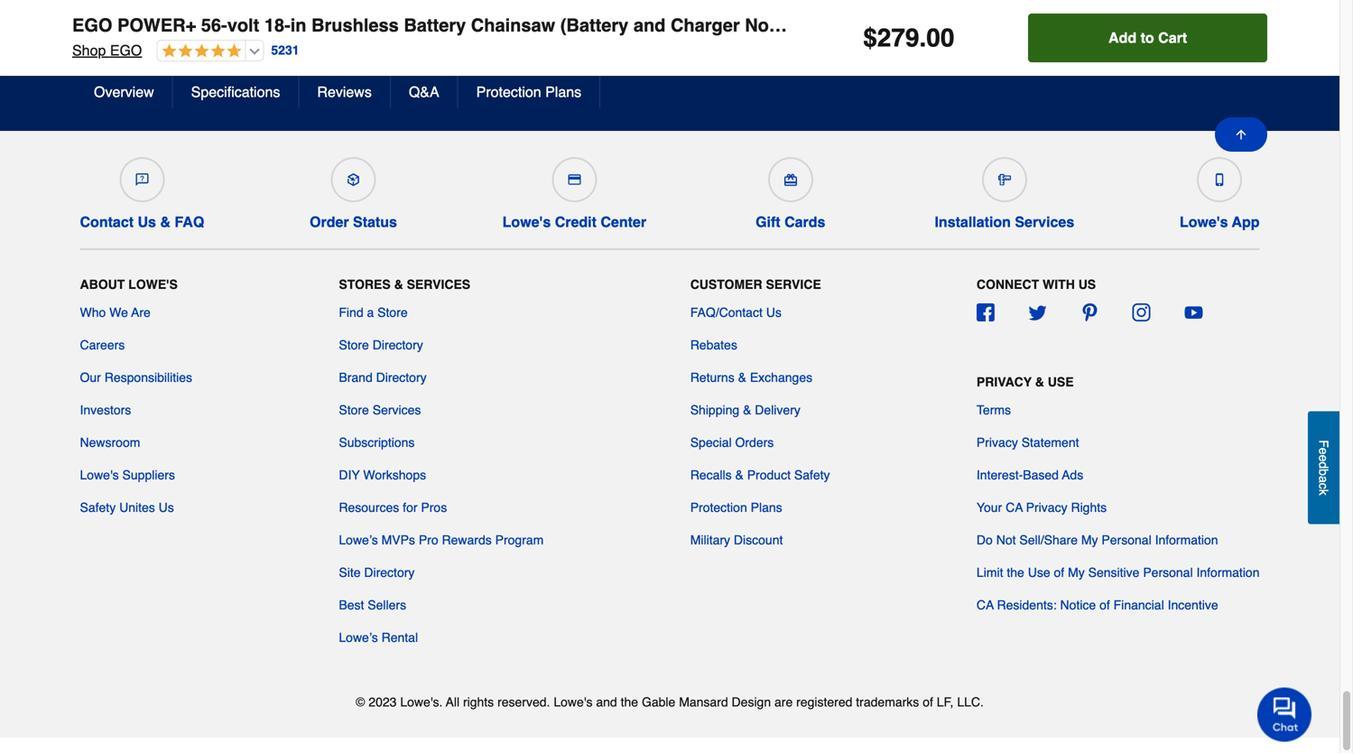 Task type: locate. For each thing, give the bounding box(es) containing it.
0 vertical spatial use
[[1048, 375, 1074, 389]]

reserved.
[[498, 695, 550, 709]]

0 horizontal spatial ca
[[977, 598, 994, 612]]

.
[[920, 23, 927, 52]]

lowe's app
[[1181, 213, 1260, 230]]

cards
[[785, 213, 826, 230]]

2 vertical spatial services
[[373, 403, 421, 417]]

0 vertical spatial privacy
[[977, 375, 1032, 389]]

add
[[1109, 29, 1137, 46]]

0 vertical spatial and
[[634, 15, 666, 36]]

we've
[[467, 87, 504, 101]]

exchanges
[[750, 370, 813, 385]]

e
[[1317, 448, 1332, 455], [1317, 455, 1332, 462]]

the right limit
[[1007, 565, 1025, 580]]

0 horizontal spatial plans
[[546, 84, 582, 100]]

order status
[[310, 213, 397, 230]]

battery
[[404, 15, 466, 36]]

faq/contact us
[[691, 305, 782, 320]]

0 horizontal spatial protection plans
[[477, 84, 582, 100]]

service
[[766, 277, 822, 292]]

personal up incentive
[[1144, 565, 1194, 580]]

0 vertical spatial safety
[[795, 468, 831, 482]]

lowe's right reserved.
[[554, 695, 593, 709]]

0 vertical spatial store
[[378, 305, 408, 320]]

0 horizontal spatial and
[[503, 60, 542, 85]]

0 vertical spatial ca
[[1006, 500, 1024, 515]]

2 horizontal spatial us
[[767, 305, 782, 320]]

& for shipping & delivery
[[743, 403, 752, 417]]

& left the delivery
[[743, 403, 752, 417]]

to down trends
[[566, 87, 578, 101]]

site directory link
[[339, 563, 415, 582]]

find a store
[[339, 305, 408, 320]]

services up connect with us on the right top of page
[[1016, 213, 1075, 230]]

rental
[[382, 630, 418, 645]]

directory down store directory link
[[376, 370, 427, 385]]

store
[[378, 305, 408, 320], [339, 338, 369, 352], [339, 403, 369, 417]]

ego up shop
[[72, 15, 112, 36]]

are
[[131, 305, 151, 320]]

safety right product
[[795, 468, 831, 482]]

lowe's for lowe's app
[[1181, 213, 1229, 230]]

connect with us
[[977, 277, 1097, 292]]

0 vertical spatial us
[[138, 213, 156, 230]]

of left lf,
[[923, 695, 934, 709]]

& inside 'link'
[[743, 403, 752, 417]]

1 lowe's from the top
[[339, 533, 378, 547]]

specifications button
[[173, 76, 299, 108]]

1 horizontal spatial plans
[[751, 500, 783, 515]]

protection plans for protection plans button
[[477, 84, 582, 100]]

safety unites us
[[80, 500, 174, 515]]

1 vertical spatial and
[[503, 60, 542, 85]]

0 horizontal spatial protection
[[477, 84, 542, 100]]

a
[[367, 305, 374, 320], [1317, 476, 1332, 483]]

information
[[1156, 533, 1219, 547], [1197, 565, 1261, 580]]

a right the "find" at the left of the page
[[367, 305, 374, 320]]

contact us & faq
[[80, 213, 204, 230]]

1 vertical spatial store
[[339, 338, 369, 352]]

based
[[1024, 468, 1060, 482]]

5231
[[271, 43, 299, 58]]

and right (battery
[[634, 15, 666, 36]]

1 vertical spatial protection plans
[[691, 500, 783, 515]]

privacy statement
[[977, 435, 1080, 450]]

directory for store directory
[[373, 338, 423, 352]]

us down customer service
[[767, 305, 782, 320]]

0 vertical spatial plans
[[546, 84, 582, 100]]

1 vertical spatial use
[[1029, 565, 1051, 580]]

lowe's down newsroom link
[[80, 468, 119, 482]]

directory for brand directory
[[376, 370, 427, 385]]

brand directory link
[[339, 368, 427, 386]]

to right add
[[1141, 29, 1155, 46]]

1 vertical spatial not
[[997, 533, 1017, 547]]

1 horizontal spatial protection
[[691, 500, 748, 515]]

of
[[1055, 565, 1065, 580], [1100, 598, 1111, 612], [923, 695, 934, 709]]

credit
[[555, 213, 597, 230]]

protection plans inside button
[[477, 84, 582, 100]]

0 horizontal spatial not
[[745, 15, 775, 36]]

lowe's up site
[[339, 533, 378, 547]]

&
[[160, 213, 171, 230], [394, 277, 403, 292], [739, 370, 747, 385], [1036, 375, 1045, 389], [743, 403, 752, 417], [736, 468, 744, 482]]

2 horizontal spatial of
[[1100, 598, 1111, 612]]

lowe's left the credit at the top of the page
[[503, 213, 551, 230]]

store inside store directory link
[[339, 338, 369, 352]]

our responsibilities
[[80, 370, 192, 385]]

1 horizontal spatial the
[[1007, 565, 1025, 580]]

contact
[[80, 213, 134, 230]]

trends
[[548, 60, 619, 85]]

2 e from the top
[[1317, 455, 1332, 462]]

1 vertical spatial ca
[[977, 598, 994, 612]]

your ca privacy rights
[[977, 500, 1108, 515]]

a up k
[[1317, 476, 1332, 483]]

stores & services
[[339, 277, 471, 292]]

limit the use of my sensitive personal information
[[977, 565, 1261, 580]]

sensitive
[[1089, 565, 1140, 580]]

lowe's for lowe's suppliers
[[80, 468, 119, 482]]

1 vertical spatial privacy
[[977, 435, 1019, 450]]

2 vertical spatial store
[[339, 403, 369, 417]]

reviews button
[[299, 76, 391, 108]]

directory up brand directory link at the left of page
[[373, 338, 423, 352]]

2 vertical spatial us
[[159, 500, 174, 515]]

overview button
[[76, 76, 173, 108]]

personal up the limit the use of my sensitive personal information
[[1102, 533, 1152, 547]]

privacy up interest- at right
[[977, 435, 1019, 450]]

2 lowe's from the top
[[339, 630, 378, 645]]

1 vertical spatial information
[[1197, 565, 1261, 580]]

ego right shop
[[110, 42, 142, 59]]

0 vertical spatial to
[[1141, 29, 1155, 46]]

store directory link
[[339, 336, 423, 354]]

2 vertical spatial and
[[596, 695, 618, 709]]

privacy statement link
[[977, 433, 1080, 451]]

1 vertical spatial plans
[[751, 500, 783, 515]]

returns & exchanges
[[691, 370, 813, 385]]

lowe's up are
[[128, 277, 178, 292]]

protection plans for protection plans link at the bottom right of page
[[691, 500, 783, 515]]

1 vertical spatial the
[[621, 695, 639, 709]]

store services
[[339, 403, 421, 417]]

directory up sellers
[[364, 565, 415, 580]]

1 horizontal spatial us
[[159, 500, 174, 515]]

installation services
[[935, 213, 1075, 230]]

1 vertical spatial personal
[[1144, 565, 1194, 580]]

0 horizontal spatial a
[[367, 305, 374, 320]]

of for my
[[1055, 565, 1065, 580]]

use
[[1048, 375, 1074, 389], [1029, 565, 1051, 580]]

us right the contact
[[138, 213, 156, 230]]

rewards
[[442, 533, 492, 547]]

ca residents: notice of financial incentive
[[977, 598, 1219, 612]]

do not sell/share my personal information link
[[977, 531, 1219, 549]]

use down sell/share
[[1029, 565, 1051, 580]]

use up the statement
[[1048, 375, 1074, 389]]

2 vertical spatial directory
[[364, 565, 415, 580]]

ideas
[[530, 87, 563, 101]]

ca right your
[[1006, 500, 1024, 515]]

store for services
[[339, 403, 369, 417]]

e up b
[[1317, 455, 1332, 462]]

1 horizontal spatial to
[[1141, 29, 1155, 46]]

plans down product
[[751, 500, 783, 515]]

2 horizontal spatial and
[[634, 15, 666, 36]]

use for &
[[1048, 375, 1074, 389]]

services for store services
[[373, 403, 421, 417]]

investors
[[80, 403, 131, 417]]

discount
[[734, 533, 783, 547]]

returns & exchanges link
[[691, 368, 813, 386]]

0 vertical spatial lowe's
[[339, 533, 378, 547]]

in
[[291, 15, 307, 36]]

1 vertical spatial lowe's
[[339, 630, 378, 645]]

2 vertical spatial of
[[923, 695, 934, 709]]

credit card image
[[568, 173, 581, 186]]

1 horizontal spatial protection plans
[[691, 500, 783, 515]]

privacy for privacy statement
[[977, 435, 1019, 450]]

lowe's left "app"
[[1181, 213, 1229, 230]]

add to cart button
[[1029, 14, 1268, 62]]

store down "stores & services" at the top of page
[[378, 305, 408, 320]]

0 vertical spatial information
[[1156, 533, 1219, 547]]

plans inside button
[[546, 84, 582, 100]]

and inside deals, inspiration and trends we've got ideas to share.
[[503, 60, 542, 85]]

and left gable
[[596, 695, 618, 709]]

0 horizontal spatial of
[[923, 695, 934, 709]]

lowe's down best
[[339, 630, 378, 645]]

recalls & product safety
[[691, 468, 831, 482]]

careers
[[80, 338, 125, 352]]

0 vertical spatial protection
[[477, 84, 542, 100]]

0 vertical spatial my
[[1082, 533, 1099, 547]]

1 vertical spatial protection
[[691, 500, 748, 515]]

privacy up sell/share
[[1027, 500, 1068, 515]]

protection for protection plans button
[[477, 84, 542, 100]]

notice
[[1061, 598, 1097, 612]]

responsibilities
[[105, 370, 192, 385]]

site directory
[[339, 565, 415, 580]]

plans right got
[[546, 84, 582, 100]]

and up got
[[503, 60, 542, 85]]

protection plans
[[477, 84, 582, 100], [691, 500, 783, 515]]

& up the statement
[[1036, 375, 1045, 389]]

brand
[[339, 370, 373, 385]]

do
[[977, 533, 993, 547]]

suppliers
[[122, 468, 175, 482]]

power+
[[117, 15, 196, 36]]

us right "unites" on the bottom left of page
[[159, 500, 174, 515]]

1 vertical spatial us
[[767, 305, 782, 320]]

store down brand
[[339, 403, 369, 417]]

a inside button
[[1317, 476, 1332, 483]]

1 vertical spatial ego
[[110, 42, 142, 59]]

my up notice
[[1069, 565, 1085, 580]]

of down sell/share
[[1055, 565, 1065, 580]]

reviews
[[317, 84, 372, 100]]

& right recalls
[[736, 468, 744, 482]]

1 vertical spatial safety
[[80, 500, 116, 515]]

gift cards link
[[752, 150, 830, 231]]

store up brand
[[339, 338, 369, 352]]

1 vertical spatial a
[[1317, 476, 1332, 483]]

the left gable
[[621, 695, 639, 709]]

dimensions image
[[999, 173, 1012, 186]]

1 horizontal spatial ca
[[1006, 500, 1024, 515]]

shop ego
[[72, 42, 142, 59]]

& right stores in the left of the page
[[394, 277, 403, 292]]

are
[[775, 695, 793, 709]]

0 vertical spatial not
[[745, 15, 775, 36]]

& for returns & exchanges
[[739, 370, 747, 385]]

chat invite button image
[[1258, 687, 1313, 742]]

store inside store services link
[[339, 403, 369, 417]]

facebook image
[[977, 303, 995, 321]]

2 vertical spatial privacy
[[1027, 500, 1068, 515]]

app
[[1233, 213, 1260, 230]]

0 horizontal spatial us
[[138, 213, 156, 230]]

not right charger
[[745, 15, 775, 36]]

services up find a store link
[[407, 277, 471, 292]]

safety left "unites" on the bottom left of page
[[80, 500, 116, 515]]

1 vertical spatial directory
[[376, 370, 427, 385]]

0 vertical spatial protection plans
[[477, 84, 582, 100]]

ca down limit
[[977, 598, 994, 612]]

plans for protection plans link at the bottom right of page
[[751, 500, 783, 515]]

privacy for privacy & use
[[977, 375, 1032, 389]]

1 horizontal spatial of
[[1055, 565, 1065, 580]]

workshops
[[363, 468, 426, 482]]

0 vertical spatial the
[[1007, 565, 1025, 580]]

my down rights
[[1082, 533, 1099, 547]]

services
[[1016, 213, 1075, 230], [407, 277, 471, 292], [373, 403, 421, 417]]

not
[[745, 15, 775, 36], [997, 533, 1017, 547]]

pinterest image
[[1081, 303, 1099, 321]]

0 vertical spatial directory
[[373, 338, 423, 352]]

e up d
[[1317, 448, 1332, 455]]

protection inside button
[[477, 84, 542, 100]]

of right notice
[[1100, 598, 1111, 612]]

0 vertical spatial of
[[1055, 565, 1065, 580]]

my
[[1082, 533, 1099, 547], [1069, 565, 1085, 580]]

1 vertical spatial to
[[566, 87, 578, 101]]

not right do
[[997, 533, 1017, 547]]

& right returns
[[739, 370, 747, 385]]

interest-based ads link
[[977, 466, 1084, 484]]

0 horizontal spatial to
[[566, 87, 578, 101]]

pros
[[421, 500, 447, 515]]

of inside 'link'
[[1100, 598, 1111, 612]]

deals,
[[317, 60, 380, 85]]

1 vertical spatial of
[[1100, 598, 1111, 612]]

services down "brand directory"
[[373, 403, 421, 417]]

0 vertical spatial services
[[1016, 213, 1075, 230]]

to
[[1141, 29, 1155, 46], [566, 87, 578, 101]]

privacy up terms link
[[977, 375, 1032, 389]]

1 horizontal spatial a
[[1317, 476, 1332, 483]]

specifications
[[191, 84, 280, 100]]

chainsaw
[[471, 15, 556, 36]]

limit
[[977, 565, 1004, 580]]

us for contact
[[138, 213, 156, 230]]

recalls
[[691, 468, 732, 482]]



Task type: describe. For each thing, give the bounding box(es) containing it.
shop
[[72, 42, 106, 59]]

limit the use of my sensitive personal information link
[[977, 563, 1261, 582]]

to inside deals, inspiration and trends we've got ideas to share.
[[566, 87, 578, 101]]

diy workshops link
[[339, 466, 426, 484]]

lowe's credit center link
[[503, 150, 647, 231]]

mansard
[[679, 695, 729, 709]]

statement
[[1022, 435, 1080, 450]]

youtube image
[[1185, 303, 1203, 321]]

instagram image
[[1133, 303, 1151, 321]]

your
[[977, 500, 1003, 515]]

f e e d b a c k
[[1317, 440, 1332, 495]]

residents:
[[998, 598, 1057, 612]]

shipping & delivery
[[691, 403, 801, 417]]

included)
[[780, 15, 861, 36]]

ca inside 'link'
[[977, 598, 994, 612]]

0 horizontal spatial the
[[621, 695, 639, 709]]

for
[[403, 500, 418, 515]]

lowe's for lowe's rental
[[339, 630, 378, 645]]

store for directory
[[339, 338, 369, 352]]

up
[[975, 73, 994, 89]]

information inside do not sell/share my personal information link
[[1156, 533, 1219, 547]]

1 horizontal spatial and
[[596, 695, 618, 709]]

lowe's for lowe's credit center
[[503, 213, 551, 230]]

information inside limit the use of my sensitive personal information link
[[1197, 565, 1261, 580]]

directory for site directory
[[364, 565, 415, 580]]

center
[[601, 213, 647, 230]]

1 horizontal spatial safety
[[795, 468, 831, 482]]

terms
[[977, 403, 1012, 417]]

& for stores & services
[[394, 277, 403, 292]]

twitter image
[[1029, 303, 1047, 321]]

resources for pros link
[[339, 498, 447, 516]]

us for faq/contact
[[767, 305, 782, 320]]

56-
[[201, 15, 227, 36]]

us
[[1079, 277, 1097, 292]]

gift cards
[[756, 213, 826, 230]]

special orders link
[[691, 433, 774, 451]]

investors link
[[80, 401, 131, 419]]

delivery
[[755, 403, 801, 417]]

arrow up image
[[1235, 127, 1249, 142]]

product
[[748, 468, 791, 482]]

inspiration
[[386, 60, 497, 85]]

military discount link
[[691, 531, 783, 549]]

gift card image
[[785, 173, 797, 186]]

& left faq
[[160, 213, 171, 230]]

1 e from the top
[[1317, 448, 1332, 455]]

brand directory
[[339, 370, 427, 385]]

of for financial
[[1100, 598, 1111, 612]]

recalls & product safety link
[[691, 466, 831, 484]]

your ca privacy rights link
[[977, 498, 1108, 516]]

resources
[[339, 500, 400, 515]]

newsroom
[[80, 435, 140, 450]]

terms link
[[977, 401, 1012, 419]]

brushless
[[312, 15, 399, 36]]

lowe's for lowe's mvps pro rewards program
[[339, 533, 378, 547]]

incentive
[[1168, 598, 1219, 612]]

sign
[[940, 73, 971, 89]]

we
[[109, 305, 128, 320]]

2023
[[369, 695, 397, 709]]

lowe's rental
[[339, 630, 418, 645]]

subscriptions
[[339, 435, 415, 450]]

lowe's credit center
[[503, 213, 647, 230]]

0 vertical spatial a
[[367, 305, 374, 320]]

customer
[[691, 277, 763, 292]]

mobile image
[[1214, 173, 1227, 186]]

use for the
[[1029, 565, 1051, 580]]

plans for protection plans button
[[546, 84, 582, 100]]

got
[[507, 87, 527, 101]]

all
[[446, 695, 460, 709]]

best sellers
[[339, 598, 407, 612]]

0 horizontal spatial safety
[[80, 500, 116, 515]]

cart
[[1159, 29, 1188, 46]]

to inside button
[[1141, 29, 1155, 46]]

gable
[[642, 695, 676, 709]]

about lowe's
[[80, 277, 178, 292]]

store services link
[[339, 401, 421, 419]]

who we are
[[80, 305, 151, 320]]

sign up form
[[641, 57, 1024, 105]]

4.7 stars image
[[158, 43, 242, 60]]

ads
[[1063, 468, 1084, 482]]

resources for pros
[[339, 500, 447, 515]]

lowe's app link
[[1181, 150, 1260, 231]]

lowe's rental link
[[339, 628, 418, 647]]

best
[[339, 598, 364, 612]]

customer service
[[691, 277, 822, 292]]

who we are link
[[80, 303, 151, 321]]

1 vertical spatial services
[[407, 277, 471, 292]]

order
[[310, 213, 349, 230]]

trademarks
[[857, 695, 920, 709]]

returns
[[691, 370, 735, 385]]

interest-
[[977, 468, 1024, 482]]

ca residents: notice of financial incentive link
[[977, 596, 1219, 614]]

1 horizontal spatial not
[[997, 533, 1017, 547]]

design
[[732, 695, 772, 709]]

0 vertical spatial personal
[[1102, 533, 1152, 547]]

volt
[[227, 15, 259, 36]]

privacy & use
[[977, 375, 1074, 389]]

protection for protection plans link at the bottom right of page
[[691, 500, 748, 515]]

our
[[80, 370, 101, 385]]

sign up
[[940, 73, 994, 89]]

stores
[[339, 277, 391, 292]]

newsroom link
[[80, 433, 140, 451]]

279
[[878, 23, 920, 52]]

1 vertical spatial my
[[1069, 565, 1085, 580]]

pickup image
[[347, 173, 360, 186]]

& for privacy & use
[[1036, 375, 1045, 389]]

& for recalls & product safety
[[736, 468, 744, 482]]

find a store link
[[339, 303, 408, 321]]

store inside find a store link
[[378, 305, 408, 320]]

rebates
[[691, 338, 738, 352]]

mvps
[[382, 533, 415, 547]]

services for installation services
[[1016, 213, 1075, 230]]

safety unites us link
[[80, 498, 174, 516]]

with
[[1043, 277, 1076, 292]]

0 vertical spatial ego
[[72, 15, 112, 36]]

c
[[1317, 483, 1332, 489]]

lowe's.
[[400, 695, 443, 709]]

shipping & delivery link
[[691, 401, 801, 419]]

special
[[691, 435, 732, 450]]

customer care image
[[136, 173, 148, 186]]



Task type: vqa. For each thing, say whether or not it's contained in the screenshot.
3 within the Ready within 3 hours | 1 in Stock at Central Charlotte Lowe's
no



